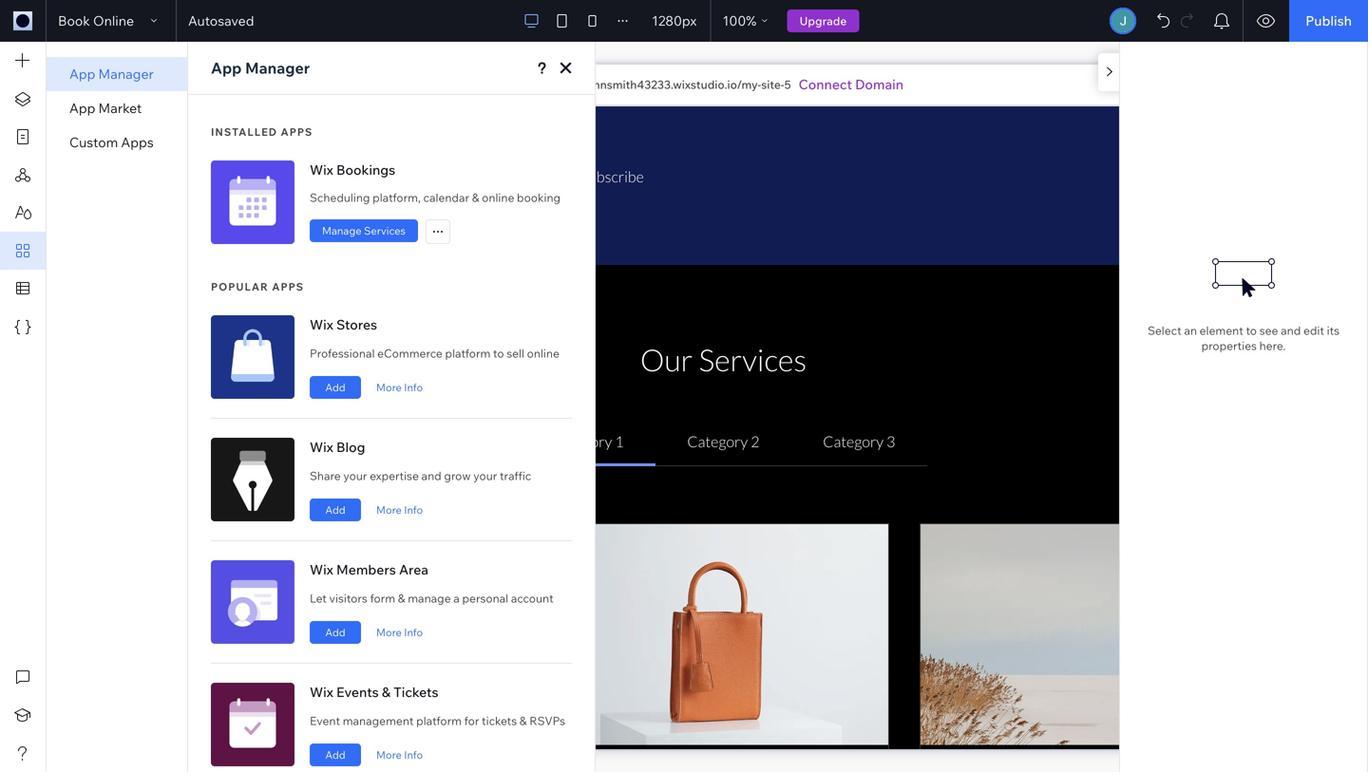 Task type: vqa. For each thing, say whether or not it's contained in the screenshot.
share your expertise and grow your traffic
yes



Task type: locate. For each thing, give the bounding box(es) containing it.
wix up event
[[310, 684, 334, 701]]

wix stores
[[310, 317, 377, 333]]

your
[[344, 469, 367, 483], [474, 469, 497, 483]]

select an element to see and edit its properties here.
[[1148, 324, 1340, 353]]

more info for events
[[376, 749, 423, 762]]

for
[[464, 714, 479, 729]]

2 add from the top
[[325, 504, 346, 517]]

and right "see"
[[1282, 324, 1302, 338]]

see
[[1260, 324, 1279, 338]]

grow
[[444, 469, 471, 483]]

management
[[343, 714, 414, 729]]

more info button down expertise
[[369, 499, 431, 522]]

edit
[[1304, 324, 1325, 338]]

online
[[482, 191, 515, 205], [527, 346, 560, 361]]

4 add from the top
[[325, 749, 346, 762]]

& right calendar
[[472, 191, 480, 205]]

more info button for blog
[[369, 499, 431, 522]]

platform
[[445, 346, 491, 361], [417, 714, 462, 729]]

4 wix from the top
[[310, 562, 334, 578]]

info
[[404, 381, 423, 395], [404, 504, 423, 517], [404, 626, 423, 640], [404, 749, 423, 762]]

1 add from the top
[[325, 381, 346, 395]]

more info down ecommerce
[[376, 381, 423, 395]]

1 vertical spatial online
[[527, 346, 560, 361]]

wix for wix blog
[[310, 439, 334, 456]]

more down expertise
[[376, 504, 402, 517]]

share
[[310, 469, 341, 483]]

3 add button from the top
[[310, 622, 361, 645]]

https://johnsmith43233.wixstudio.io/my-site-5 connect domain
[[544, 76, 904, 93]]

app
[[211, 58, 242, 77], [69, 66, 95, 82], [69, 100, 95, 116]]

0 horizontal spatial and
[[422, 469, 442, 483]]

events
[[337, 684, 379, 701]]

wix for wix bookings
[[310, 162, 334, 178]]

1 horizontal spatial to
[[1247, 324, 1258, 338]]

more info
[[376, 381, 423, 395], [376, 504, 423, 517], [376, 626, 423, 640], [376, 749, 423, 762]]

book
[[58, 12, 90, 29]]

info down share your expertise and grow your traffic
[[404, 504, 423, 517]]

1280
[[652, 12, 682, 29]]

professional
[[310, 346, 375, 361]]

2 more info button from the top
[[369, 499, 431, 522]]

apps right installed
[[281, 125, 313, 139]]

1 add button from the top
[[310, 376, 361, 399]]

app manager
[[211, 58, 310, 77], [69, 66, 154, 82]]

2 wix from the top
[[310, 317, 334, 333]]

2 more from the top
[[376, 504, 402, 517]]

to
[[1247, 324, 1258, 338], [493, 346, 504, 361]]

installed apps
[[211, 125, 313, 139]]

0 vertical spatial to
[[1247, 324, 1258, 338]]

1 horizontal spatial app manager
[[211, 58, 310, 77]]

0 horizontal spatial manager
[[98, 66, 154, 82]]

platform left for
[[417, 714, 462, 729]]

online right sell
[[527, 346, 560, 361]]

app manager down autosaved
[[211, 58, 310, 77]]

manage
[[322, 224, 362, 238]]

manager for app
[[98, 66, 154, 82]]

more info down 'form'
[[376, 626, 423, 640]]

1 horizontal spatial manager
[[245, 58, 310, 77]]

info down event management platform for tickets & rsvps
[[404, 749, 423, 762]]

add button
[[310, 376, 361, 399], [310, 499, 361, 522], [310, 622, 361, 645], [310, 744, 361, 767]]

your down blog
[[344, 469, 367, 483]]

info for wix members area
[[404, 626, 423, 640]]

0 horizontal spatial your
[[344, 469, 367, 483]]

1 more info from the top
[[376, 381, 423, 395]]

manager up market at the left of page
[[98, 66, 154, 82]]

2 add button from the top
[[310, 499, 361, 522]]

more info button down 'form'
[[369, 622, 431, 645]]

5 wix from the top
[[310, 684, 334, 701]]

site-
[[762, 77, 785, 92]]

autosaved
[[188, 12, 254, 29]]

more down ecommerce
[[376, 381, 402, 395]]

4 more info button from the top
[[369, 744, 431, 767]]

its
[[1328, 324, 1340, 338]]

to inside select an element to see and edit its properties here.
[[1247, 324, 1258, 338]]

3 add from the top
[[325, 626, 346, 640]]

https://johnsmith43233.wixstudio.io/my-
[[544, 77, 762, 92]]

app up app market
[[69, 66, 95, 82]]

more info down expertise
[[376, 504, 423, 517]]

online left booking
[[482, 191, 515, 205]]

your right the grow
[[474, 469, 497, 483]]

add for stores
[[325, 381, 346, 395]]

add down event
[[325, 749, 346, 762]]

manager for installed
[[245, 58, 310, 77]]

1 vertical spatial apps
[[272, 280, 304, 294]]

more info button down management
[[369, 744, 431, 767]]

wix up let
[[310, 562, 334, 578]]

let visitors form & manage a personal account
[[310, 592, 554, 606]]

0 horizontal spatial to
[[493, 346, 504, 361]]

3 info from the top
[[404, 626, 423, 640]]

platform left sell
[[445, 346, 491, 361]]

4 info from the top
[[404, 749, 423, 762]]

100 %
[[723, 12, 757, 29]]

bookings
[[337, 162, 396, 178]]

manage services button
[[310, 220, 418, 242]]

more down management
[[376, 749, 402, 762]]

installed
[[211, 125, 278, 139]]

1 wix from the top
[[310, 162, 334, 178]]

publish
[[1306, 12, 1353, 29]]

4 add button from the top
[[310, 744, 361, 767]]

app up custom
[[69, 100, 95, 116]]

add down professional
[[325, 381, 346, 395]]

let
[[310, 592, 327, 606]]

2 more info from the top
[[376, 504, 423, 517]]

scheduling
[[310, 191, 370, 205]]

avatar image
[[1112, 10, 1135, 32]]

wix left 'stores'
[[310, 317, 334, 333]]

book online
[[58, 12, 134, 29]]

wix
[[310, 162, 334, 178], [310, 317, 334, 333], [310, 439, 334, 456], [310, 562, 334, 578], [310, 684, 334, 701]]

info down manage
[[404, 626, 423, 640]]

&
[[472, 191, 480, 205], [398, 592, 405, 606], [382, 684, 391, 701], [520, 714, 527, 729]]

app manager up app market
[[69, 66, 154, 82]]

and left the grow
[[422, 469, 442, 483]]

add button down event
[[310, 744, 361, 767]]

app manager for installed
[[211, 58, 310, 77]]

manager
[[245, 58, 310, 77], [98, 66, 154, 82]]

manager up installed apps
[[245, 58, 310, 77]]

add down visitors
[[325, 626, 346, 640]]

1 horizontal spatial and
[[1282, 324, 1302, 338]]

expertise
[[370, 469, 419, 483]]

more info for blog
[[376, 504, 423, 517]]

add down share
[[325, 504, 346, 517]]

app market
[[69, 100, 142, 116]]

add button down visitors
[[310, 622, 361, 645]]

0 vertical spatial and
[[1282, 324, 1302, 338]]

app down autosaved
[[211, 58, 242, 77]]

more
[[376, 381, 402, 395], [376, 504, 402, 517], [376, 626, 402, 640], [376, 749, 402, 762]]

info for wix stores
[[404, 381, 423, 395]]

and
[[1282, 324, 1302, 338], [422, 469, 442, 483]]

100
[[723, 12, 747, 29]]

info for wix events & tickets
[[404, 749, 423, 762]]

to left "see"
[[1247, 324, 1258, 338]]

1 more info button from the top
[[369, 376, 431, 399]]

form
[[370, 592, 396, 606]]

share your expertise and grow your traffic
[[310, 469, 532, 483]]

calendar
[[424, 191, 470, 205]]

px
[[682, 12, 697, 29]]

1 vertical spatial platform
[[417, 714, 462, 729]]

1 horizontal spatial online
[[527, 346, 560, 361]]

4 more from the top
[[376, 749, 402, 762]]

more info down management
[[376, 749, 423, 762]]

add button for events
[[310, 744, 361, 767]]

& right 'form'
[[398, 592, 405, 606]]

1 more from the top
[[376, 381, 402, 395]]

0 vertical spatial apps
[[281, 125, 313, 139]]

wix for wix members area
[[310, 562, 334, 578]]

0 vertical spatial platform
[[445, 346, 491, 361]]

3 more info button from the top
[[369, 622, 431, 645]]

wix up "scheduling"
[[310, 162, 334, 178]]

add button down professional
[[310, 376, 361, 399]]

apps
[[281, 125, 313, 139], [272, 280, 304, 294]]

more down 'form'
[[376, 626, 402, 640]]

3 wix from the top
[[310, 439, 334, 456]]

1 horizontal spatial your
[[474, 469, 497, 483]]

more info button
[[369, 376, 431, 399], [369, 499, 431, 522], [369, 622, 431, 645], [369, 744, 431, 767]]

1 info from the top
[[404, 381, 423, 395]]

platform for wix events & tickets
[[417, 714, 462, 729]]

add button down share
[[310, 499, 361, 522]]

to left sell
[[493, 346, 504, 361]]

add
[[325, 381, 346, 395], [325, 504, 346, 517], [325, 626, 346, 640], [325, 749, 346, 762]]

2 info from the top
[[404, 504, 423, 517]]

add button for blog
[[310, 499, 361, 522]]

4 more info from the top
[[376, 749, 423, 762]]

3 more info from the top
[[376, 626, 423, 640]]

area
[[399, 562, 429, 578]]

apps for installed apps
[[281, 125, 313, 139]]

info down ecommerce
[[404, 381, 423, 395]]

1 vertical spatial to
[[493, 346, 504, 361]]

more info button down ecommerce
[[369, 376, 431, 399]]

wix bookings
[[310, 162, 396, 178]]

apps right popular
[[272, 280, 304, 294]]

3 more from the top
[[376, 626, 402, 640]]

0 horizontal spatial online
[[482, 191, 515, 205]]

wix up share
[[310, 439, 334, 456]]

apps
[[121, 134, 154, 151]]

0 horizontal spatial app manager
[[69, 66, 154, 82]]



Task type: describe. For each thing, give the bounding box(es) containing it.
more for blog
[[376, 504, 402, 517]]

wix for wix stores
[[310, 317, 334, 333]]

custom
[[69, 134, 118, 151]]

account
[[511, 592, 554, 606]]

visitors
[[329, 592, 368, 606]]

popular apps
[[211, 280, 304, 294]]

connect domain button
[[799, 75, 904, 94]]

an
[[1185, 324, 1198, 338]]

to for see
[[1247, 324, 1258, 338]]

blog
[[337, 439, 366, 456]]

online
[[93, 12, 134, 29]]

wix events & tickets
[[310, 684, 439, 701]]

here.
[[1260, 339, 1287, 353]]

tickets
[[482, 714, 517, 729]]

wix blog
[[310, 439, 366, 456]]

market
[[98, 100, 142, 116]]

booking
[[517, 191, 561, 205]]

properties
[[1202, 339, 1258, 353]]

& right events
[[382, 684, 391, 701]]

2 your from the left
[[474, 469, 497, 483]]

5
[[785, 77, 792, 92]]

platform,
[[373, 191, 421, 205]]

add button for members
[[310, 622, 361, 645]]

add button for stores
[[310, 376, 361, 399]]

and inside select an element to see and edit its properties here.
[[1282, 324, 1302, 338]]

domain
[[856, 76, 904, 93]]

members
[[337, 562, 396, 578]]

platform for wix stores
[[445, 346, 491, 361]]

more info button for events
[[369, 744, 431, 767]]

select
[[1148, 324, 1182, 338]]

info for wix blog
[[404, 504, 423, 517]]

personal
[[462, 592, 509, 606]]

1 vertical spatial and
[[422, 469, 442, 483]]

stores
[[337, 317, 377, 333]]

add for events
[[325, 749, 346, 762]]

add for members
[[325, 626, 346, 640]]

tickets
[[394, 684, 439, 701]]

0 vertical spatial online
[[482, 191, 515, 205]]

app for installed apps
[[211, 58, 242, 77]]

1 your from the left
[[344, 469, 367, 483]]

wix for wix events & tickets
[[310, 684, 334, 701]]

element
[[1200, 324, 1244, 338]]

manage
[[408, 592, 451, 606]]

publish button
[[1290, 0, 1369, 42]]

more info button for members
[[369, 622, 431, 645]]

more info button for stores
[[369, 376, 431, 399]]

popular
[[211, 280, 269, 294]]

1280 px
[[652, 12, 697, 29]]

sell
[[507, 346, 525, 361]]

more for events
[[376, 749, 402, 762]]

ecommerce
[[378, 346, 443, 361]]

traffic
[[500, 469, 532, 483]]

to for sell
[[493, 346, 504, 361]]

manage services
[[322, 224, 406, 238]]

custom apps
[[69, 134, 154, 151]]

wix members area
[[310, 562, 429, 578]]

more for stores
[[376, 381, 402, 395]]

more for members
[[376, 626, 402, 640]]

event
[[310, 714, 340, 729]]

rsvps
[[530, 714, 566, 729]]

app manager for app
[[69, 66, 154, 82]]

professional ecommerce platform to sell online
[[310, 346, 560, 361]]

app for app manager
[[69, 66, 95, 82]]

connect
[[799, 76, 853, 93]]

services
[[364, 224, 406, 238]]

add for blog
[[325, 504, 346, 517]]

& right tickets in the bottom of the page
[[520, 714, 527, 729]]

scheduling platform, calendar & online booking
[[310, 191, 561, 205]]

event management platform for tickets & rsvps
[[310, 714, 566, 729]]

more info for stores
[[376, 381, 423, 395]]

apps for popular apps
[[272, 280, 304, 294]]

%
[[747, 12, 757, 29]]

more info for members
[[376, 626, 423, 640]]

a
[[454, 592, 460, 606]]



